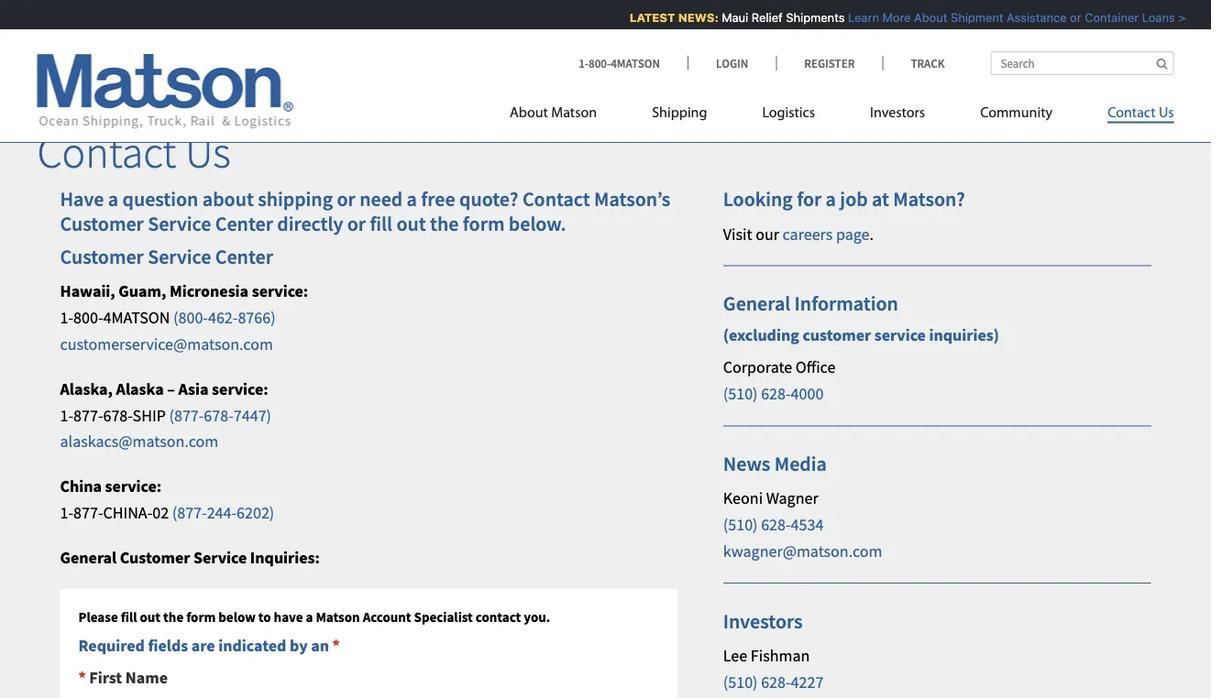 Task type: locate. For each thing, give the bounding box(es) containing it.
0 vertical spatial 628-
[[761, 384, 791, 404]]

about inside the 'top menu' navigation
[[510, 106, 548, 121]]

0 horizontal spatial out
[[140, 609, 161, 626]]

0 vertical spatial (877-
[[169, 405, 204, 426]]

None search field
[[991, 51, 1174, 75]]

a right have
[[108, 187, 118, 212]]

628- inside the lee fishman (510) 628-4227
[[761, 672, 791, 693]]

matson's
[[594, 187, 671, 212]]

out
[[397, 211, 426, 236], [140, 609, 161, 626]]

required fields are indicated by an *
[[78, 636, 340, 656]]

.
[[870, 224, 874, 244]]

general inside general information (excluding customer service inquiries)
[[723, 291, 791, 317]]

1 vertical spatial 877-
[[73, 503, 103, 523]]

alaskacs@matson.com
[[60, 432, 218, 452]]

678-
[[103, 405, 133, 426], [204, 405, 234, 426]]

search image
[[1157, 57, 1168, 69]]

contact up have
[[37, 124, 176, 179]]

2 vertical spatial (510)
[[723, 672, 758, 693]]

>
[[1174, 11, 1181, 24]]

4matson down guam,
[[103, 308, 170, 328]]

logistics
[[762, 106, 815, 121]]

lee
[[723, 646, 748, 667]]

(877- down asia
[[169, 405, 204, 426]]

service: up "8766)"
[[252, 281, 308, 302]]

login link
[[688, 55, 776, 71]]

6202)
[[237, 503, 274, 523]]

us up the about
[[185, 124, 231, 179]]

form right the free
[[463, 211, 505, 236]]

form up are
[[186, 609, 216, 626]]

about matson
[[510, 106, 597, 121]]

matson down '1-800-4matson'
[[551, 106, 597, 121]]

track link
[[882, 55, 945, 71]]

0 vertical spatial general
[[723, 291, 791, 317]]

need
[[360, 187, 403, 212]]

0 horizontal spatial us
[[185, 124, 231, 179]]

(877-678-7447) link
[[169, 405, 271, 426]]

0 horizontal spatial about
[[510, 106, 548, 121]]

1 vertical spatial form
[[186, 609, 216, 626]]

customerservice@matson.com
[[60, 334, 273, 355]]

02
[[152, 503, 169, 523]]

678- down asia
[[204, 405, 234, 426]]

investors down track link
[[870, 106, 925, 121]]

1 horizontal spatial about
[[909, 11, 943, 24]]

1- inside the alaska, alaska – asia service: 1-877-678-ship (877-678-7447) alaskacs@matson.com
[[60, 405, 73, 426]]

us down 'search' "image"
[[1159, 106, 1174, 121]]

or left container
[[1065, 11, 1077, 24]]

service
[[875, 325, 926, 346]]

0 vertical spatial form
[[463, 211, 505, 236]]

service:
[[252, 281, 308, 302], [212, 379, 268, 399], [105, 476, 162, 497]]

1- down alaska,
[[60, 405, 73, 426]]

us
[[1159, 106, 1174, 121], [185, 124, 231, 179]]

matson
[[551, 106, 597, 121], [316, 609, 360, 626]]

0 horizontal spatial investors
[[723, 609, 803, 634]]

1- inside the china service: 1-877-china-02 (877-244-6202)
[[60, 503, 73, 523]]

more
[[878, 11, 906, 24]]

have
[[274, 609, 303, 626]]

wagner
[[766, 488, 819, 509]]

628- inside keoni wagner (510) 628-4534 kwagner@matson.com
[[761, 515, 791, 535]]

fishman
[[751, 646, 810, 667]]

1-800-4matson link
[[579, 55, 688, 71]]

–
[[167, 379, 175, 399]]

2 877- from the top
[[73, 503, 103, 523]]

learn more about shipment assistance or container loans > link
[[843, 11, 1181, 24]]

628- for 4000
[[761, 384, 791, 404]]

0 vertical spatial the
[[430, 211, 459, 236]]

keoni wagner (510) 628-4534 kwagner@matson.com
[[723, 488, 883, 562]]

1 horizontal spatial general
[[723, 291, 791, 317]]

877- inside the alaska, alaska – asia service: 1-877-678-ship (877-678-7447) alaskacs@matson.com
[[73, 405, 103, 426]]

(510) down lee
[[723, 672, 758, 693]]

about
[[202, 187, 254, 212]]

a
[[108, 187, 118, 212], [407, 187, 417, 212], [826, 187, 836, 212], [306, 609, 313, 626]]

(510) 628-4534 link
[[723, 515, 824, 535]]

community
[[980, 106, 1053, 121]]

0 horizontal spatial *
[[78, 668, 86, 689]]

1 horizontal spatial investors
[[870, 106, 925, 121]]

800-
[[589, 55, 611, 71], [73, 308, 103, 328]]

a right have on the left of the page
[[306, 609, 313, 626]]

investors up "fishman"
[[723, 609, 803, 634]]

alaskacs@matson.com link
[[60, 432, 218, 452]]

1 center from the top
[[215, 211, 273, 236]]

out up fields
[[140, 609, 161, 626]]

(510) inside corporate office (510) 628-4000
[[723, 384, 758, 404]]

0 vertical spatial contact us
[[1108, 106, 1174, 121]]

the left "quote?"
[[430, 211, 459, 236]]

0 horizontal spatial contact us
[[37, 124, 231, 179]]

out left "quote?"
[[397, 211, 426, 236]]

(510) inside keoni wagner (510) 628-4534 kwagner@matson.com
[[723, 515, 758, 535]]

1- down china
[[60, 503, 73, 523]]

1 horizontal spatial *
[[332, 636, 340, 656]]

general up (excluding
[[723, 291, 791, 317]]

3 628- from the top
[[761, 672, 791, 693]]

investors
[[870, 106, 925, 121], [723, 609, 803, 634]]

0 vertical spatial contact
[[1108, 106, 1156, 121]]

4matson inside hawaii, guam, micronesia service: 1-800-4matson (800-462-8766) customerservice@matson.com
[[103, 308, 170, 328]]

1 vertical spatial center
[[215, 244, 273, 269]]

general for information
[[723, 291, 791, 317]]

2 628- from the top
[[761, 515, 791, 535]]

inquiries:
[[250, 547, 320, 568]]

service
[[148, 211, 211, 236], [148, 244, 211, 269], [194, 547, 247, 568]]

4534
[[791, 515, 824, 535]]

0 horizontal spatial 678-
[[103, 405, 133, 426]]

2 vertical spatial service:
[[105, 476, 162, 497]]

office
[[796, 357, 836, 378]]

center up micronesia
[[215, 244, 273, 269]]

4matson
[[611, 55, 660, 71], [103, 308, 170, 328]]

877- down china
[[73, 503, 103, 523]]

4000
[[791, 384, 824, 404]]

877- inside the china service: 1-877-china-02 (877-244-6202)
[[73, 503, 103, 523]]

directly
[[277, 211, 343, 236]]

1 horizontal spatial the
[[430, 211, 459, 236]]

1 877- from the top
[[73, 405, 103, 426]]

1 vertical spatial 800-
[[73, 308, 103, 328]]

1- down hawaii,
[[60, 308, 73, 328]]

* first name
[[78, 668, 168, 689]]

628- down wagner
[[761, 515, 791, 535]]

form inside have a question about shipping or need a free quote? contact matson's customer service center directly or fill out the form below. customer service center
[[463, 211, 505, 236]]

inquiries)
[[929, 325, 999, 346]]

4matson down latest
[[611, 55, 660, 71]]

(510) inside the lee fishman (510) 628-4227
[[723, 672, 758, 693]]

0 vertical spatial fill
[[370, 211, 392, 236]]

1 vertical spatial service:
[[212, 379, 268, 399]]

contact us
[[1108, 106, 1174, 121], [37, 124, 231, 179]]

1 vertical spatial 628-
[[761, 515, 791, 535]]

877- down alaska,
[[73, 405, 103, 426]]

0 vertical spatial us
[[1159, 106, 1174, 121]]

0 vertical spatial service:
[[252, 281, 308, 302]]

0 horizontal spatial fill
[[121, 609, 137, 626]]

0 vertical spatial customer
[[60, 211, 144, 236]]

0 vertical spatial investors
[[870, 106, 925, 121]]

* left first
[[78, 668, 86, 689]]

1 horizontal spatial us
[[1159, 106, 1174, 121]]

fill right please
[[121, 609, 137, 626]]

* right an
[[332, 636, 340, 656]]

628- down "corporate"
[[761, 384, 791, 404]]

service: up china-
[[105, 476, 162, 497]]

1 horizontal spatial 678-
[[204, 405, 234, 426]]

contact us inside "contact us" link
[[1108, 106, 1174, 121]]

1 horizontal spatial contact
[[523, 187, 590, 212]]

1 vertical spatial 4matson
[[103, 308, 170, 328]]

Search search field
[[991, 51, 1174, 75]]

1 628- from the top
[[761, 384, 791, 404]]

0 horizontal spatial 800-
[[73, 308, 103, 328]]

fill inside have a question about shipping or need a free quote? contact matson's customer service center directly or fill out the form below. customer service center
[[370, 211, 392, 236]]

(510) for lee
[[723, 672, 758, 693]]

0 vertical spatial (510)
[[723, 384, 758, 404]]

contact down search "search field"
[[1108, 106, 1156, 121]]

(510) down keoni
[[723, 515, 758, 535]]

2 vertical spatial 628-
[[761, 672, 791, 693]]

1 horizontal spatial form
[[463, 211, 505, 236]]

track
[[911, 55, 945, 71]]

a left the free
[[407, 187, 417, 212]]

1 vertical spatial us
[[185, 124, 231, 179]]

have
[[60, 187, 104, 212]]

1 vertical spatial general
[[60, 547, 117, 568]]

guam,
[[119, 281, 166, 302]]

contact us up question
[[37, 124, 231, 179]]

3 (510) from the top
[[723, 672, 758, 693]]

678- up alaskacs@matson.com link
[[103, 405, 133, 426]]

specialist
[[414, 609, 473, 626]]

information
[[795, 291, 898, 317]]

quote?
[[459, 187, 519, 212]]

you.
[[524, 609, 551, 626]]

0 horizontal spatial contact
[[37, 124, 176, 179]]

(510) down "corporate"
[[723, 384, 758, 404]]

our
[[756, 224, 779, 244]]

shipments
[[781, 11, 840, 24]]

0 vertical spatial out
[[397, 211, 426, 236]]

the
[[430, 211, 459, 236], [163, 609, 184, 626]]

2 horizontal spatial contact
[[1108, 106, 1156, 121]]

0 horizontal spatial general
[[60, 547, 117, 568]]

(877- inside the alaska, alaska – asia service: 1-877-678-ship (877-678-7447) alaskacs@matson.com
[[169, 405, 204, 426]]

login
[[716, 55, 748, 71]]

2 vertical spatial customer
[[120, 547, 190, 568]]

contact right "quote?"
[[523, 187, 590, 212]]

(510)
[[723, 384, 758, 404], [723, 515, 758, 535], [723, 672, 758, 693]]

account
[[363, 609, 411, 626]]

1 horizontal spatial 800-
[[589, 55, 611, 71]]

top menu navigation
[[510, 97, 1174, 134]]

1 horizontal spatial matson
[[551, 106, 597, 121]]

800- inside hawaii, guam, micronesia service: 1-800-4matson (800-462-8766) customerservice@matson.com
[[73, 308, 103, 328]]

the up fields
[[163, 609, 184, 626]]

2 vertical spatial contact
[[523, 187, 590, 212]]

ship
[[133, 405, 166, 426]]

0 horizontal spatial form
[[186, 609, 216, 626]]

0 vertical spatial 800-
[[589, 55, 611, 71]]

0 vertical spatial 4matson
[[611, 55, 660, 71]]

(510) for keoni
[[723, 515, 758, 535]]

matson up an
[[316, 609, 360, 626]]

800- down hawaii,
[[73, 308, 103, 328]]

1 vertical spatial (877-
[[172, 503, 207, 523]]

1 horizontal spatial contact us
[[1108, 106, 1174, 121]]

blue matson logo with ocean, shipping, truck, rail and logistics written beneath it. image
[[37, 54, 294, 129]]

general down china-
[[60, 547, 117, 568]]

(510) 628-4227 link
[[723, 672, 824, 693]]

628- inside corporate office (510) 628-4000
[[761, 384, 791, 404]]

0 horizontal spatial matson
[[316, 609, 360, 626]]

1 vertical spatial fill
[[121, 609, 137, 626]]

keoni
[[723, 488, 763, 509]]

2 (510) from the top
[[723, 515, 758, 535]]

service: up 7447) on the bottom of page
[[212, 379, 268, 399]]

0 vertical spatial 877-
[[73, 405, 103, 426]]

china service: 1-877-china-02 (877-244-6202)
[[60, 476, 274, 523]]

question
[[122, 187, 198, 212]]

0 vertical spatial matson
[[551, 106, 597, 121]]

0 vertical spatial center
[[215, 211, 273, 236]]

(877- right 02
[[172, 503, 207, 523]]

contact us down 'search' "image"
[[1108, 106, 1174, 121]]

to
[[258, 609, 271, 626]]

1 horizontal spatial fill
[[370, 211, 392, 236]]

looking for a job at matson?
[[723, 187, 965, 212]]

1 vertical spatial about
[[510, 106, 548, 121]]

628- down "fishman"
[[761, 672, 791, 693]]

0 vertical spatial *
[[332, 636, 340, 656]]

center left directly
[[215, 211, 273, 236]]

fill left the free
[[370, 211, 392, 236]]

1 vertical spatial the
[[163, 609, 184, 626]]

0 horizontal spatial 4matson
[[103, 308, 170, 328]]

1 horizontal spatial out
[[397, 211, 426, 236]]

1 (510) from the top
[[723, 384, 758, 404]]

fill
[[370, 211, 392, 236], [121, 609, 137, 626]]

by
[[290, 636, 308, 656]]

lee fishman (510) 628-4227
[[723, 646, 824, 693]]

1 vertical spatial contact
[[37, 124, 176, 179]]

1 vertical spatial (510)
[[723, 515, 758, 535]]

800- up about matson link
[[589, 55, 611, 71]]

looking
[[723, 187, 793, 212]]



Task type: describe. For each thing, give the bounding box(es) containing it.
kwagner@matson.com link
[[723, 541, 883, 562]]

china
[[60, 476, 102, 497]]

628- for 4534
[[761, 515, 791, 535]]

about matson link
[[510, 97, 625, 134]]

service: inside the china service: 1-877-china-02 (877-244-6202)
[[105, 476, 162, 497]]

logistics link
[[735, 97, 843, 134]]

contact us link
[[1080, 97, 1174, 134]]

(excluding
[[723, 325, 799, 346]]

shipping
[[652, 106, 707, 121]]

container
[[1080, 11, 1134, 24]]

7447)
[[234, 405, 271, 426]]

1 vertical spatial customer
[[60, 244, 144, 269]]

or right directly
[[347, 211, 366, 236]]

1 vertical spatial service
[[148, 244, 211, 269]]

(510) 628-4000 link
[[723, 384, 824, 404]]

micronesia
[[170, 281, 249, 302]]

please fill out the form below to have a matson account specialist contact you.
[[78, 609, 551, 626]]

matson?
[[893, 187, 965, 212]]

page
[[836, 224, 870, 244]]

careers
[[783, 224, 833, 244]]

1 horizontal spatial 4matson
[[611, 55, 660, 71]]

media
[[775, 451, 827, 477]]

news:
[[674, 11, 714, 24]]

loans
[[1137, 11, 1170, 24]]

1 vertical spatial contact us
[[37, 124, 231, 179]]

at
[[872, 187, 889, 212]]

first
[[89, 668, 122, 689]]

(800-
[[173, 308, 208, 328]]

please
[[78, 609, 118, 626]]

shipment
[[946, 11, 999, 24]]

244-
[[207, 503, 237, 523]]

relief
[[747, 11, 778, 24]]

customerservice@matson.com link
[[60, 334, 273, 355]]

628- for 4227
[[761, 672, 791, 693]]

required
[[78, 636, 145, 656]]

4227
[[791, 672, 824, 693]]

below.
[[509, 211, 566, 236]]

the inside have a question about shipping or need a free quote? contact matson's customer service center directly or fill out the form below. customer service center
[[430, 211, 459, 236]]

register
[[804, 55, 855, 71]]

shipping link
[[625, 97, 735, 134]]

1 vertical spatial investors
[[723, 609, 803, 634]]

for
[[797, 187, 822, 212]]

(877-244-6202) link
[[172, 503, 274, 523]]

general for customer
[[60, 547, 117, 568]]

1 vertical spatial *
[[78, 668, 86, 689]]

1- inside hawaii, guam, micronesia service: 1-800-4matson (800-462-8766) customerservice@matson.com
[[60, 308, 73, 328]]

community link
[[953, 97, 1080, 134]]

customer
[[803, 325, 871, 346]]

1 678- from the left
[[103, 405, 133, 426]]

matson inside the 'top menu' navigation
[[551, 106, 597, 121]]

(877- inside the china service: 1-877-china-02 (877-244-6202)
[[172, 503, 207, 523]]

1 vertical spatial matson
[[316, 609, 360, 626]]

(510) for corporate
[[723, 384, 758, 404]]

hawaii, guam, micronesia service: 1-800-4matson (800-462-8766) customerservice@matson.com
[[60, 281, 308, 355]]

name
[[125, 668, 168, 689]]

1-800-4matson
[[579, 55, 660, 71]]

an
[[311, 636, 329, 656]]

indicated
[[218, 636, 286, 656]]

corporate office (510) 628-4000
[[723, 357, 836, 404]]

general information (excluding customer service inquiries)
[[723, 291, 999, 346]]

alaska, alaska – asia service: 1-877-678-ship (877-678-7447) alaskacs@matson.com
[[60, 379, 271, 452]]

free
[[421, 187, 455, 212]]

below
[[218, 609, 256, 626]]

assistance
[[1002, 11, 1062, 24]]

us inside the 'top menu' navigation
[[1159, 106, 1174, 121]]

shipping
[[258, 187, 333, 212]]

2 vertical spatial service
[[194, 547, 247, 568]]

0 horizontal spatial the
[[163, 609, 184, 626]]

contact inside the 'top menu' navigation
[[1108, 106, 1156, 121]]

kwagner@matson.com
[[723, 541, 883, 562]]

0 vertical spatial about
[[909, 11, 943, 24]]

out inside have a question about shipping or need a free quote? contact matson's customer service center directly or fill out the form below. customer service center
[[397, 211, 426, 236]]

china-
[[103, 503, 152, 523]]

visit
[[723, 224, 752, 244]]

service: inside the alaska, alaska – asia service: 1-877-678-ship (877-678-7447) alaskacs@matson.com
[[212, 379, 268, 399]]

hawaii,
[[60, 281, 115, 302]]

job
[[840, 187, 868, 212]]

news
[[723, 451, 771, 477]]

or left need
[[337, 187, 356, 212]]

contact
[[476, 609, 521, 626]]

general customer service inquiries:
[[60, 547, 320, 568]]

visit our careers page .
[[723, 224, 874, 244]]

alaska,
[[60, 379, 113, 399]]

1 vertical spatial out
[[140, 609, 161, 626]]

banner image
[[0, 0, 1211, 84]]

contact inside have a question about shipping or need a free quote? contact matson's customer service center directly or fill out the form below. customer service center
[[523, 187, 590, 212]]

8766)
[[238, 308, 276, 328]]

investors link
[[843, 97, 953, 134]]

corporate
[[723, 357, 792, 378]]

latest news: maui relief shipments learn more about shipment assistance or container loans >
[[625, 11, 1181, 24]]

2 center from the top
[[215, 244, 273, 269]]

asia
[[178, 379, 209, 399]]

investors inside the 'top menu' navigation
[[870, 106, 925, 121]]

2 678- from the left
[[204, 405, 234, 426]]

0 vertical spatial service
[[148, 211, 211, 236]]

service: inside hawaii, guam, micronesia service: 1-800-4matson (800-462-8766) customerservice@matson.com
[[252, 281, 308, 302]]

a right for
[[826, 187, 836, 212]]

fields
[[148, 636, 188, 656]]

1- up about matson link
[[579, 55, 589, 71]]



Task type: vqa. For each thing, say whether or not it's contained in the screenshot.
maintenance,
no



